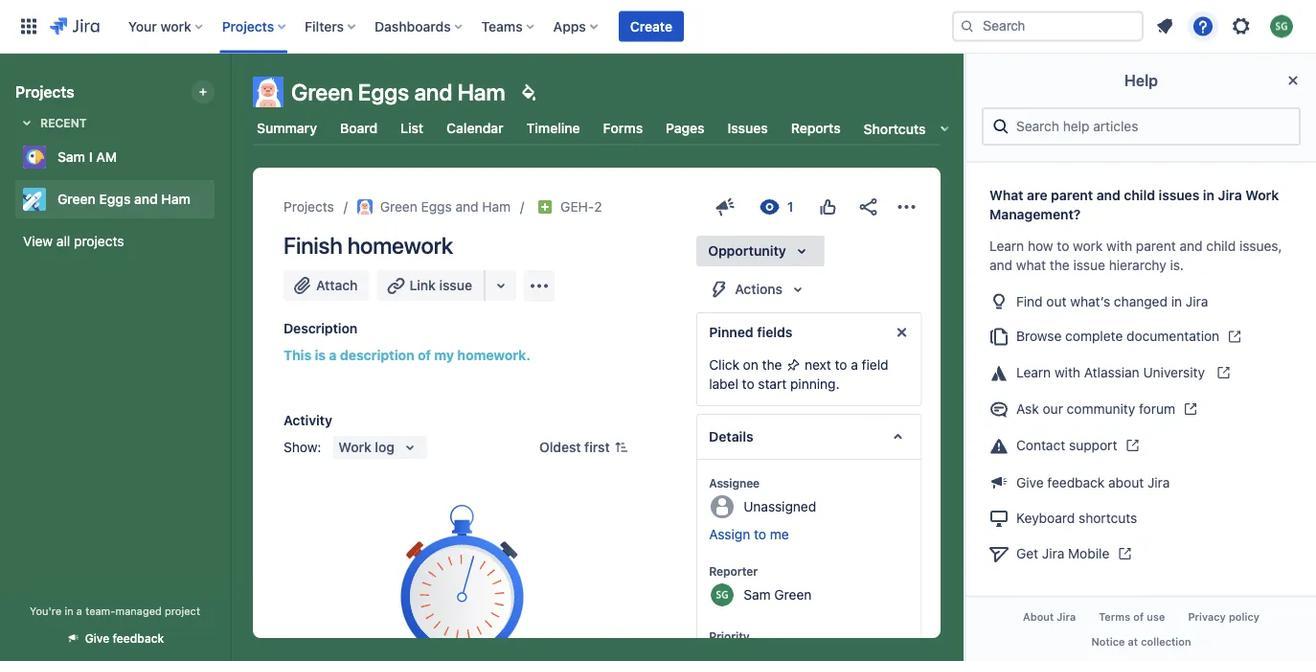 Task type: locate. For each thing, give the bounding box(es) containing it.
0 vertical spatial projects
[[222, 18, 274, 34]]

notifications image
[[1154, 15, 1177, 38]]

link web pages and more image
[[490, 274, 513, 297]]

0 horizontal spatial the
[[762, 357, 782, 373]]

sam for sam green
[[743, 586, 770, 602]]

and inside what are parent and child issues in jira work management?
[[1097, 187, 1121, 203]]

2
[[594, 199, 602, 215]]

feedback up keyboard shortcuts
[[1048, 474, 1105, 490]]

managed
[[115, 605, 162, 617]]

parent
[[1051, 187, 1093, 203], [1136, 238, 1176, 254]]

learn up "what"
[[990, 238, 1024, 254]]

work right your
[[160, 18, 191, 34]]

give down contact
[[1017, 474, 1044, 490]]

0 horizontal spatial of
[[418, 347, 431, 363]]

link issue button
[[377, 270, 486, 301]]

use
[[1147, 611, 1165, 623]]

0 horizontal spatial a
[[76, 605, 82, 617]]

0 horizontal spatial work
[[160, 18, 191, 34]]

give down team-
[[85, 632, 109, 645]]

community
[[1067, 401, 1136, 417]]

next
[[804, 357, 831, 373]]

0 horizontal spatial parent
[[1051, 187, 1093, 203]]

give for give feedback
[[85, 632, 109, 645]]

green eggs and ham link down sam i am link
[[15, 180, 207, 218]]

green eggs and ham link up 'homework'
[[357, 195, 511, 218]]

activity
[[284, 412, 332, 428]]

priority
[[709, 629, 749, 643]]

1 horizontal spatial work
[[1246, 187, 1279, 203]]

privacy policy
[[1188, 611, 1260, 623]]

projects up sidebar navigation icon
[[222, 18, 274, 34]]

0 horizontal spatial work
[[339, 439, 372, 455]]

sam left i
[[57, 149, 85, 165]]

0 horizontal spatial feedback
[[113, 632, 164, 645]]

0 horizontal spatial child
[[1124, 187, 1155, 203]]

1 horizontal spatial issue
[[1074, 257, 1106, 273]]

1 horizontal spatial sam
[[743, 586, 770, 602]]

0 vertical spatial give
[[1017, 474, 1044, 490]]

of left use
[[1134, 611, 1144, 623]]

find out what's changed in jira
[[1017, 293, 1208, 309]]

0 horizontal spatial sam
[[57, 149, 85, 165]]

0 vertical spatial work
[[160, 18, 191, 34]]

eggs up the board
[[358, 79, 409, 105]]

1 vertical spatial parent
[[1136, 238, 1176, 254]]

collection
[[1141, 635, 1191, 648]]

0 vertical spatial add to starred image
[[209, 146, 232, 169]]

geh-2 link
[[561, 195, 602, 218]]

green up view all projects
[[57, 191, 96, 207]]

find out what's changed in jira link
[[982, 283, 1301, 318]]

1 vertical spatial in
[[1171, 293, 1182, 309]]

1 vertical spatial with
[[1055, 364, 1081, 380]]

a for field
[[851, 357, 858, 373]]

parent right are
[[1051, 187, 1093, 203]]

0 vertical spatial with
[[1107, 238, 1133, 254]]

in right issues
[[1203, 187, 1215, 203]]

are
[[1027, 187, 1048, 203]]

give for give feedback about jira
[[1017, 474, 1044, 490]]

keyboard shortcuts link
[[982, 500, 1301, 535]]

add app image
[[528, 274, 551, 297]]

and left lead image
[[456, 199, 479, 215]]

learn for learn how to work with parent and child issues, and what the issue hierarchy is.
[[990, 238, 1024, 254]]

2 horizontal spatial in
[[1203, 187, 1215, 203]]

ham left lead image
[[482, 199, 511, 215]]

0 horizontal spatial with
[[1055, 364, 1081, 380]]

terms of use
[[1099, 611, 1165, 623]]

1 horizontal spatial a
[[329, 347, 337, 363]]

give
[[1017, 474, 1044, 490], [85, 632, 109, 645]]

jira image
[[50, 15, 99, 38], [50, 15, 99, 38]]

to left the me
[[754, 526, 766, 542]]

about
[[1023, 611, 1054, 623]]

Search field
[[952, 11, 1144, 42]]

add to starred image down sidebar navigation icon
[[209, 146, 232, 169]]

give inside give feedback about jira link
[[1017, 474, 1044, 490]]

close image
[[1282, 69, 1305, 92]]

green down assign to me button
[[774, 586, 811, 602]]

0 horizontal spatial eggs
[[99, 191, 131, 207]]

green eggs and ham up 'homework'
[[380, 199, 511, 215]]

a for description
[[329, 347, 337, 363]]

tab list containing summary
[[241, 111, 960, 146]]

add to starred image for green eggs and ham
[[209, 188, 232, 211]]

green eggs and ham for left green eggs and ham link
[[57, 191, 191, 207]]

help image
[[1192, 15, 1215, 38]]

projects for "projects" dropdown button
[[222, 18, 274, 34]]

get jira mobile link
[[982, 535, 1301, 572]]

1 vertical spatial add to starred image
[[209, 188, 232, 211]]

feedback
[[1048, 474, 1105, 490], [113, 632, 164, 645]]

1 vertical spatial the
[[762, 357, 782, 373]]

green
[[291, 79, 353, 105], [57, 191, 96, 207], [380, 199, 418, 215], [774, 586, 811, 602]]

copy link to issue image
[[598, 198, 614, 214]]

add to starred image left 'projects' 'link'
[[209, 188, 232, 211]]

in
[[1203, 187, 1215, 203], [1171, 293, 1182, 309], [65, 605, 73, 617]]

child left issues
[[1124, 187, 1155, 203]]

project
[[165, 605, 200, 617]]

you're in a team-managed project
[[30, 605, 200, 617]]

1 vertical spatial child
[[1206, 238, 1236, 254]]

the down how
[[1050, 257, 1070, 273]]

privacy
[[1188, 611, 1226, 623]]

calendar link
[[443, 111, 507, 146]]

ham
[[458, 79, 506, 105], [161, 191, 191, 207], [482, 199, 511, 215]]

1 horizontal spatial projects
[[222, 18, 274, 34]]

pinning.
[[790, 376, 839, 392]]

get jira mobile
[[1017, 545, 1110, 561]]

ham up the calendar
[[458, 79, 506, 105]]

2 add to starred image from the top
[[209, 188, 232, 211]]

projects link
[[284, 195, 334, 218]]

0 vertical spatial work
[[1246, 187, 1279, 203]]

child left "issues,"
[[1206, 238, 1236, 254]]

give feedback about jira
[[1017, 474, 1170, 490]]

label
[[709, 376, 738, 392]]

my
[[434, 347, 454, 363]]

details
[[709, 429, 753, 445]]

1 add to starred image from the top
[[209, 146, 232, 169]]

feedback inside button
[[113, 632, 164, 645]]

feedback down managed
[[113, 632, 164, 645]]

learn
[[990, 238, 1024, 254], [1017, 364, 1051, 380]]

green eggs and ham for the right green eggs and ham link
[[380, 199, 511, 215]]

in up documentation
[[1171, 293, 1182, 309]]

a left field
[[851, 357, 858, 373]]

view all projects
[[23, 233, 124, 249]]

issues
[[1159, 187, 1200, 203]]

eggs up 'homework'
[[421, 199, 452, 215]]

sidebar navigation image
[[209, 77, 251, 115]]

recent
[[40, 116, 87, 129]]

1 vertical spatial sam
[[743, 586, 770, 602]]

1 vertical spatial give
[[85, 632, 109, 645]]

at
[[1128, 635, 1138, 648]]

a right is
[[329, 347, 337, 363]]

details element
[[696, 414, 922, 460]]

work
[[160, 18, 191, 34], [1073, 238, 1103, 254]]

priority pin to top. only you can see pinned fields. image
[[753, 628, 768, 644]]

green eggs and ham up view all projects link
[[57, 191, 191, 207]]

issue inside button
[[439, 277, 472, 293]]

your
[[128, 18, 157, 34]]

projects up finish
[[284, 199, 334, 215]]

to down click on the
[[742, 376, 754, 392]]

0 vertical spatial the
[[1050, 257, 1070, 273]]

issue up what's
[[1074, 257, 1106, 273]]

give feedback button
[[54, 623, 176, 654]]

projects for 'projects' 'link'
[[284, 199, 334, 215]]

banner
[[0, 0, 1316, 54]]

and up view all projects link
[[134, 191, 158, 207]]

Search help articles field
[[1011, 109, 1291, 144]]

parent up hierarchy
[[1136, 238, 1176, 254]]

view
[[23, 233, 53, 249]]

1 horizontal spatial of
[[1134, 611, 1144, 623]]

1 vertical spatial projects
[[15, 83, 74, 101]]

create button
[[619, 11, 684, 42]]

work
[[1246, 187, 1279, 203], [339, 439, 372, 455]]

jira
[[1218, 187, 1242, 203], [1186, 293, 1208, 309], [1148, 474, 1170, 490], [1042, 545, 1065, 561], [1057, 611, 1076, 623]]

learn down browse
[[1017, 364, 1051, 380]]

oldest first button
[[528, 436, 641, 459]]

1 horizontal spatial the
[[1050, 257, 1070, 273]]

2 vertical spatial in
[[65, 605, 73, 617]]

shortcuts button
[[860, 111, 960, 146]]

projects inside "projects" dropdown button
[[222, 18, 274, 34]]

learn inside learn how to work with parent and child issues, and what the issue hierarchy is.
[[990, 238, 1024, 254]]

settings image
[[1230, 15, 1253, 38]]

summary link
[[253, 111, 321, 146]]

green eggs and ham image
[[357, 199, 372, 215]]

2 vertical spatial projects
[[284, 199, 334, 215]]

and
[[414, 79, 453, 105], [1097, 187, 1121, 203], [134, 191, 158, 207], [456, 199, 479, 215], [1180, 238, 1203, 254], [990, 257, 1013, 273]]

with up hierarchy
[[1107, 238, 1133, 254]]

0 vertical spatial parent
[[1051, 187, 1093, 203]]

banner containing your work
[[0, 0, 1316, 54]]

1 horizontal spatial give
[[1017, 474, 1044, 490]]

2 horizontal spatial eggs
[[421, 199, 452, 215]]

1 vertical spatial issue
[[439, 277, 472, 293]]

lead image
[[538, 199, 553, 215]]

learn how to work with parent and child issues, and what the issue hierarchy is.
[[990, 238, 1282, 273]]

hide message image
[[890, 321, 913, 344]]

0 vertical spatial feedback
[[1048, 474, 1105, 490]]

1 horizontal spatial feedback
[[1048, 474, 1105, 490]]

1 vertical spatial work
[[1073, 238, 1103, 254]]

of left my on the bottom left
[[418, 347, 431, 363]]

2 horizontal spatial projects
[[284, 199, 334, 215]]

the up start
[[762, 357, 782, 373]]

notice at collection
[[1092, 635, 1191, 648]]

work log
[[339, 439, 395, 455]]

ask our community forum link
[[982, 391, 1301, 427]]

oldest first
[[539, 439, 610, 455]]

appswitcher icon image
[[17, 15, 40, 38]]

in right the you're
[[65, 605, 73, 617]]

2 horizontal spatial a
[[851, 357, 858, 373]]

1 horizontal spatial parent
[[1136, 238, 1176, 254]]

green eggs and ham link
[[15, 180, 207, 218], [357, 195, 511, 218]]

give feedback about jira link
[[982, 464, 1301, 500]]

give feedback
[[85, 632, 164, 645]]

a
[[329, 347, 337, 363], [851, 357, 858, 373], [76, 605, 82, 617]]

and up is.
[[1180, 238, 1203, 254]]

learn for learn with atlassian university
[[1017, 364, 1051, 380]]

vote options: no one has voted for this issue yet. image
[[816, 195, 839, 218]]

work right how
[[1073, 238, 1103, 254]]

0 vertical spatial issue
[[1074, 257, 1106, 273]]

1 vertical spatial work
[[339, 439, 372, 455]]

and up learn how to work with parent and child issues, and what the issue hierarchy is.
[[1097, 187, 1121, 203]]

to right how
[[1057, 238, 1070, 254]]

give inside give feedback button
[[85, 632, 109, 645]]

1 horizontal spatial with
[[1107, 238, 1133, 254]]

1 vertical spatial learn
[[1017, 364, 1051, 380]]

contact support link
[[982, 427, 1301, 464]]

link
[[410, 277, 436, 293]]

add to starred image for sam i am
[[209, 146, 232, 169]]

eggs down sam i am link
[[99, 191, 131, 207]]

ham up view all projects link
[[161, 191, 191, 207]]

0 vertical spatial child
[[1124, 187, 1155, 203]]

green eggs and ham
[[291, 79, 506, 105], [57, 191, 191, 207], [380, 199, 511, 215]]

reports link
[[787, 111, 845, 146]]

work left log
[[339, 439, 372, 455]]

learn with atlassian university
[[1017, 364, 1209, 380]]

1 vertical spatial feedback
[[113, 632, 164, 645]]

geh-
[[561, 199, 594, 215]]

about
[[1109, 474, 1144, 490]]

a left team-
[[76, 605, 82, 617]]

1 horizontal spatial work
[[1073, 238, 1103, 254]]

add to starred image
[[209, 146, 232, 169], [209, 188, 232, 211]]

projects
[[222, 18, 274, 34], [15, 83, 74, 101], [284, 199, 334, 215]]

policy
[[1229, 611, 1260, 623]]

0 horizontal spatial issue
[[439, 277, 472, 293]]

1 horizontal spatial in
[[1171, 293, 1182, 309]]

0 vertical spatial in
[[1203, 187, 1215, 203]]

pages
[[666, 120, 705, 136]]

feedback for give feedback about jira
[[1048, 474, 1105, 490]]

0 horizontal spatial give
[[85, 632, 109, 645]]

with up our
[[1055, 364, 1081, 380]]

eggs
[[358, 79, 409, 105], [99, 191, 131, 207], [421, 199, 452, 215]]

share image
[[857, 195, 880, 218]]

keyboard shortcuts
[[1017, 510, 1137, 526]]

collapse recent projects image
[[15, 111, 38, 134]]

0 vertical spatial learn
[[990, 238, 1024, 254]]

link issue
[[410, 277, 472, 293]]

issue right the "link"
[[439, 277, 472, 293]]

projects up collapse recent projects icon
[[15, 83, 74, 101]]

1 horizontal spatial child
[[1206, 238, 1236, 254]]

what
[[990, 187, 1024, 203]]

tab list
[[241, 111, 960, 146]]

0 vertical spatial sam
[[57, 149, 85, 165]]

what are parent and child issues in jira work management?
[[990, 187, 1279, 222]]

work up "issues,"
[[1246, 187, 1279, 203]]

timeline
[[527, 120, 580, 136]]

a inside next to a field label to start pinning.
[[851, 357, 858, 373]]

sam down reporter at the bottom right of the page
[[743, 586, 770, 602]]



Task type: vqa. For each thing, say whether or not it's contained in the screenshot.
the rightmost Project settings
no



Task type: describe. For each thing, give the bounding box(es) containing it.
pages link
[[662, 111, 709, 146]]

list
[[401, 120, 424, 136]]

is
[[315, 347, 326, 363]]

filters
[[305, 18, 344, 34]]

about jira button
[[1012, 605, 1088, 629]]

field
[[861, 357, 888, 373]]

shortcuts
[[1079, 510, 1137, 526]]

issues,
[[1240, 238, 1282, 254]]

management?
[[990, 206, 1081, 222]]

browse
[[1017, 328, 1062, 344]]

forum
[[1139, 401, 1176, 417]]

sam for sam i am
[[57, 149, 85, 165]]

newest first image
[[614, 440, 629, 455]]

to inside assign to me button
[[754, 526, 766, 542]]

child inside learn how to work with parent and child issues, and what the issue hierarchy is.
[[1206, 238, 1236, 254]]

me
[[770, 526, 789, 542]]

finish
[[284, 232, 343, 259]]

work inside dropdown button
[[160, 18, 191, 34]]

description
[[284, 320, 358, 336]]

your work button
[[122, 11, 211, 42]]

create
[[630, 18, 673, 34]]

click on the
[[709, 357, 785, 373]]

actions
[[735, 281, 782, 297]]

dashboards button
[[369, 11, 470, 42]]

contact support
[[1017, 437, 1118, 453]]

assign to me button
[[709, 525, 902, 544]]

search image
[[960, 19, 975, 34]]

with inside learn how to work with parent and child issues, and what the issue hierarchy is.
[[1107, 238, 1133, 254]]

i
[[89, 149, 93, 165]]

jira inside button
[[1057, 611, 1076, 623]]

green up summary
[[291, 79, 353, 105]]

green eggs and ham up 'list'
[[291, 79, 506, 105]]

issue inside learn how to work with parent and child issues, and what the issue hierarchy is.
[[1074, 257, 1106, 273]]

sam i am link
[[15, 138, 207, 176]]

0 vertical spatial of
[[418, 347, 431, 363]]

how
[[1028, 238, 1054, 254]]

am
[[96, 149, 117, 165]]

this is a description of my homework.
[[284, 347, 531, 363]]

and up 'list'
[[414, 79, 453, 105]]

issues
[[728, 120, 768, 136]]

work inside work log "popup button"
[[339, 439, 372, 455]]

parent inside learn how to work with parent and child issues, and what the issue hierarchy is.
[[1136, 238, 1176, 254]]

parent inside what are parent and child issues in jira work management?
[[1051, 187, 1093, 203]]

1 vertical spatial of
[[1134, 611, 1144, 623]]

feedback for give feedback
[[113, 632, 164, 645]]

sam i am
[[57, 149, 117, 165]]

assignee
[[709, 476, 759, 490]]

to right next
[[835, 357, 847, 373]]

0 horizontal spatial green eggs and ham link
[[15, 180, 207, 218]]

set background color image
[[517, 80, 540, 103]]

next to a field label to start pinning.
[[709, 357, 888, 392]]

homework.
[[457, 347, 531, 363]]

work inside what are parent and child issues in jira work management?
[[1246, 187, 1279, 203]]

shortcuts
[[864, 120, 926, 136]]

to inside learn how to work with parent and child issues, and what the issue hierarchy is.
[[1057, 238, 1070, 254]]

is.
[[1170, 257, 1184, 273]]

privacy policy link
[[1177, 605, 1271, 629]]

child inside what are parent and child issues in jira work management?
[[1124, 187, 1155, 203]]

in inside what are parent and child issues in jira work management?
[[1203, 187, 1215, 203]]

a for team-
[[76, 605, 82, 617]]

your profile and settings image
[[1270, 15, 1293, 38]]

this
[[284, 347, 312, 363]]

assign
[[709, 526, 750, 542]]

projects
[[74, 233, 124, 249]]

jira inside what are parent and child issues in jira work management?
[[1218, 187, 1242, 203]]

green right the green eggs and ham image
[[380, 199, 418, 215]]

give feedback image
[[714, 195, 737, 218]]

primary element
[[11, 0, 952, 53]]

homework
[[347, 232, 453, 259]]

fields
[[757, 324, 792, 340]]

issues link
[[724, 111, 772, 146]]

on
[[743, 357, 758, 373]]

reports
[[791, 120, 841, 136]]

description
[[340, 347, 414, 363]]

1 horizontal spatial eggs
[[358, 79, 409, 105]]

actions image
[[895, 195, 918, 218]]

1 horizontal spatial green eggs and ham link
[[357, 195, 511, 218]]

your work
[[128, 18, 191, 34]]

documentation
[[1127, 328, 1220, 344]]

university
[[1143, 364, 1205, 380]]

notice at collection link
[[1080, 629, 1203, 653]]

0 horizontal spatial projects
[[15, 83, 74, 101]]

forms
[[603, 120, 643, 136]]

browse complete documentation
[[1017, 328, 1220, 344]]

terms
[[1099, 611, 1131, 623]]

learn with atlassian university link
[[982, 355, 1301, 391]]

atlassian
[[1084, 364, 1140, 380]]

the inside learn how to work with parent and child issues, and what the issue hierarchy is.
[[1050, 257, 1070, 273]]

complete
[[1066, 328, 1123, 344]]

reporter
[[709, 564, 757, 578]]

work inside learn how to work with parent and child issues, and what the issue hierarchy is.
[[1073, 238, 1103, 254]]

browse complete documentation link
[[982, 318, 1301, 355]]

notice
[[1092, 635, 1125, 648]]

opportunity
[[708, 243, 786, 259]]

create project image
[[195, 84, 211, 100]]

our
[[1043, 401, 1063, 417]]

support
[[1069, 437, 1118, 453]]

timeline link
[[523, 111, 584, 146]]

actions button
[[696, 274, 821, 305]]

work log button
[[333, 436, 427, 459]]

first
[[585, 439, 610, 455]]

what's
[[1070, 293, 1111, 309]]

pinned fields
[[709, 324, 792, 340]]

and left "what"
[[990, 257, 1013, 273]]

start
[[758, 376, 786, 392]]

0 horizontal spatial in
[[65, 605, 73, 617]]

all
[[56, 233, 70, 249]]

what
[[1016, 257, 1046, 273]]

mobile
[[1068, 545, 1110, 561]]

terms of use link
[[1088, 605, 1177, 629]]



